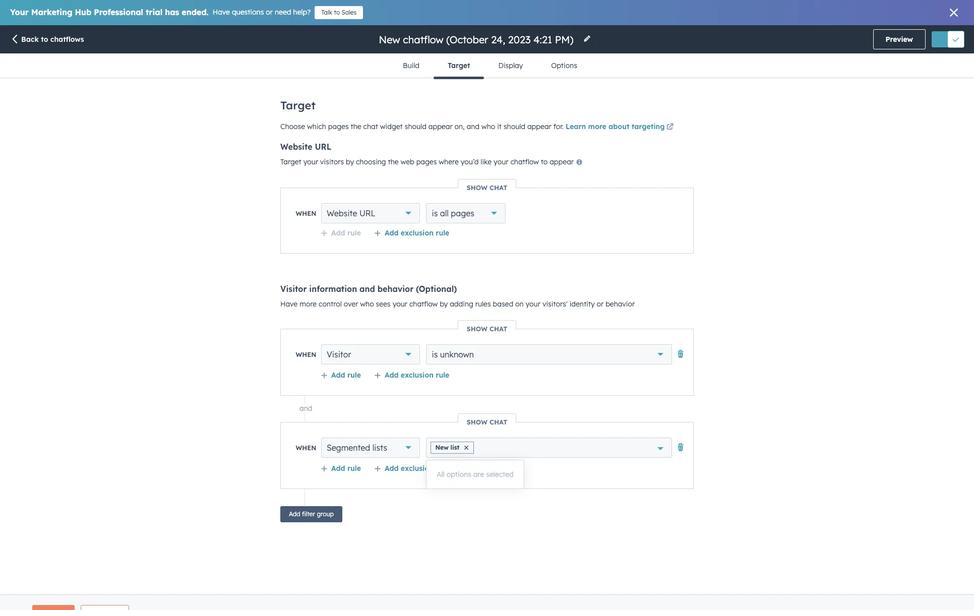 Task type: vqa. For each thing, say whether or not it's contained in the screenshot.
1st gawain1@gmail.com from the top of the gawain1@gmail.com gawain1@gmail.com
no



Task type: describe. For each thing, give the bounding box(es) containing it.
2 add exclusion rule from the top
[[385, 371, 450, 380]]

questions
[[232, 8, 264, 17]]

hub
[[75, 7, 91, 17]]

segmented lists button
[[321, 438, 420, 458]]

1 vertical spatial the
[[388, 157, 399, 166]]

appear left on,
[[429, 122, 453, 131]]

rules
[[476, 300, 491, 309]]

1 horizontal spatial have
[[281, 300, 298, 309]]

add for 'add exclusion rule' button for segmented lists
[[385, 464, 399, 473]]

show for lists
[[467, 418, 488, 426]]

sees
[[376, 300, 391, 309]]

visitor for visitor information and  behavior (optional)
[[281, 284, 307, 294]]

options button
[[537, 53, 592, 78]]

target button
[[434, 53, 485, 79]]

on
[[516, 300, 524, 309]]

add exclusion rule for url
[[385, 229, 450, 238]]

your marketing hub professional trial has ended. have questions or need help?
[[10, 7, 311, 17]]

display
[[499, 61, 523, 70]]

website url button
[[321, 203, 420, 223]]

(optional)
[[416, 284, 457, 294]]

add rule for visitor
[[331, 371, 361, 380]]

your left visitors
[[304, 157, 318, 166]]

is unknown
[[432, 350, 474, 360]]

appear left for.
[[528, 122, 552, 131]]

choose
[[281, 122, 305, 131]]

exclusion for url
[[401, 229, 434, 238]]

group
[[317, 511, 334, 518]]

website url inside popup button
[[327, 208, 376, 218]]

when for website url
[[296, 209, 317, 217]]

add for segmented lists's add rule button
[[331, 464, 345, 473]]

1 horizontal spatial and
[[360, 284, 375, 294]]

show chat link for url
[[459, 184, 516, 192]]

chat for url
[[490, 184, 508, 192]]

0 vertical spatial website
[[281, 142, 313, 152]]

show for url
[[467, 184, 488, 192]]

visitor information and  behavior (optional)
[[281, 284, 457, 294]]

is all pages button
[[427, 203, 506, 223]]

unknown
[[440, 350, 474, 360]]

add rule for segmented lists
[[331, 464, 361, 473]]

segmented lists
[[327, 443, 387, 453]]

based
[[493, 300, 514, 309]]

2 should from the left
[[504, 122, 526, 131]]

visitors'
[[543, 300, 568, 309]]

all
[[437, 470, 445, 479]]

rule down visitor popup button
[[348, 371, 361, 380]]

website inside website url popup button
[[327, 208, 357, 218]]

chat
[[364, 122, 378, 131]]

segmented
[[327, 443, 370, 453]]

2 horizontal spatial to
[[541, 157, 548, 166]]

show chat for lists
[[467, 418, 508, 426]]

adding
[[450, 300, 474, 309]]

identity
[[570, 300, 595, 309]]

lists
[[373, 443, 387, 453]]

display button
[[485, 53, 537, 78]]

add exclusion rule button for visitor
[[374, 371, 450, 380]]

about
[[609, 122, 630, 131]]

your right like
[[494, 157, 509, 166]]

0 vertical spatial by
[[346, 157, 354, 166]]

are
[[474, 470, 484, 479]]

add inside button
[[289, 511, 301, 518]]

have more control over who sees your chatflow by adding rules based on your visitors' identity or behavior
[[281, 300, 635, 309]]

1 vertical spatial chatflow
[[410, 300, 438, 309]]

when for visitor
[[296, 351, 317, 359]]

is for is all pages
[[432, 208, 438, 218]]

add for website url 'add exclusion rule' button
[[385, 229, 399, 238]]

sales
[[342, 9, 357, 16]]

new
[[436, 444, 449, 452]]

all options are selected
[[437, 470, 514, 479]]

chat for lists
[[490, 418, 508, 426]]

visitor button
[[321, 345, 420, 365]]

0 horizontal spatial behavior
[[378, 284, 414, 294]]

is unknown button
[[427, 345, 672, 365]]

on,
[[455, 122, 465, 131]]

url inside website url popup button
[[360, 208, 376, 218]]

2 show chat from the top
[[467, 325, 508, 333]]

is all pages
[[432, 208, 475, 218]]

target your visitors by choosing the web pages where you'd like your chatflow to appear
[[281, 157, 576, 166]]

2 vertical spatial and
[[300, 404, 313, 413]]

link opens in a new window image inside "learn more about targeting" link
[[667, 124, 674, 131]]

1 should from the left
[[405, 122, 427, 131]]

1 vertical spatial target
[[281, 98, 316, 113]]

more for learn
[[589, 122, 607, 131]]

options
[[551, 61, 578, 70]]

1 horizontal spatial by
[[440, 300, 448, 309]]

add for third add rule button from the bottom
[[331, 229, 345, 238]]

all
[[440, 208, 449, 218]]

when for segmented lists
[[296, 444, 317, 452]]

over
[[344, 300, 358, 309]]

build button
[[389, 53, 434, 78]]

have inside your marketing hub professional trial has ended. have questions or need help?
[[213, 8, 230, 17]]

2 exclusion from the top
[[401, 371, 434, 380]]

add filter group button
[[281, 507, 342, 523]]

0 vertical spatial url
[[315, 142, 332, 152]]

options
[[447, 470, 472, 479]]

need
[[275, 8, 291, 17]]

control
[[319, 300, 342, 309]]

more for have
[[300, 300, 317, 309]]



Task type: locate. For each thing, give the bounding box(es) containing it.
build
[[403, 61, 420, 70]]

pages right web
[[417, 157, 437, 166]]

show chat link up close icon
[[459, 418, 516, 426]]

0 horizontal spatial the
[[351, 122, 362, 131]]

is for is unknown
[[432, 350, 438, 360]]

pages for all
[[451, 208, 475, 218]]

filter
[[302, 511, 315, 518]]

1 when from the top
[[296, 209, 317, 217]]

0 horizontal spatial visitor
[[281, 284, 307, 294]]

pages
[[328, 122, 349, 131], [417, 157, 437, 166], [451, 208, 475, 218]]

2 chat from the top
[[490, 325, 508, 333]]

1 vertical spatial exclusion
[[401, 371, 434, 380]]

rule down website url popup button
[[348, 229, 361, 238]]

1 horizontal spatial url
[[360, 208, 376, 218]]

1 vertical spatial more
[[300, 300, 317, 309]]

is left all
[[432, 208, 438, 218]]

1 vertical spatial add rule
[[331, 371, 361, 380]]

0 vertical spatial to
[[334, 9, 340, 16]]

back
[[21, 35, 39, 44]]

like
[[481, 157, 492, 166]]

show chat link down rules
[[459, 325, 516, 333]]

the left chat
[[351, 122, 362, 131]]

your right sees
[[393, 300, 408, 309]]

website
[[281, 142, 313, 152], [327, 208, 357, 218]]

chatflow down the (optional)
[[410, 300, 438, 309]]

2 vertical spatial when
[[296, 444, 317, 452]]

by right visitors
[[346, 157, 354, 166]]

your
[[10, 7, 29, 17]]

to for talk
[[334, 9, 340, 16]]

target right build button
[[448, 61, 470, 70]]

navigation containing build
[[389, 53, 592, 79]]

0 vertical spatial add exclusion rule button
[[374, 229, 450, 238]]

add rule down website url popup button
[[331, 229, 361, 238]]

talk
[[321, 9, 333, 16]]

show chat link for lists
[[459, 418, 516, 426]]

2 vertical spatial add rule
[[331, 464, 361, 473]]

professional
[[94, 7, 143, 17]]

0 vertical spatial the
[[351, 122, 362, 131]]

your
[[304, 157, 318, 166], [494, 157, 509, 166], [393, 300, 408, 309], [526, 300, 541, 309]]

url
[[315, 142, 332, 152], [360, 208, 376, 218]]

3 show chat link from the top
[[459, 418, 516, 426]]

1 horizontal spatial or
[[597, 300, 604, 309]]

information
[[309, 284, 357, 294]]

exclusion down is all pages
[[401, 229, 434, 238]]

1 horizontal spatial should
[[504, 122, 526, 131]]

0 vertical spatial add rule button
[[321, 229, 361, 238]]

0 vertical spatial is
[[432, 208, 438, 218]]

1 vertical spatial show chat link
[[459, 325, 516, 333]]

1 add exclusion rule from the top
[[385, 229, 450, 238]]

0 vertical spatial visitor
[[281, 284, 307, 294]]

1 vertical spatial add exclusion rule button
[[374, 371, 450, 380]]

1 vertical spatial or
[[597, 300, 604, 309]]

1 show from the top
[[467, 184, 488, 192]]

1 vertical spatial have
[[281, 300, 298, 309]]

who left it
[[482, 122, 496, 131]]

0 horizontal spatial more
[[300, 300, 317, 309]]

rule down the is unknown
[[436, 371, 450, 380]]

1 show chat link from the top
[[459, 184, 516, 192]]

add rule button for visitor
[[321, 371, 361, 380]]

1 exclusion from the top
[[401, 229, 434, 238]]

visitors
[[320, 157, 344, 166]]

add rule button down visitor popup button
[[321, 371, 361, 380]]

2 vertical spatial add rule button
[[321, 464, 361, 473]]

1 horizontal spatial behavior
[[606, 300, 635, 309]]

chatflows
[[50, 35, 84, 44]]

0 vertical spatial show
[[467, 184, 488, 192]]

add exclusion rule button down all
[[374, 229, 450, 238]]

3 exclusion from the top
[[401, 464, 434, 473]]

0 vertical spatial add exclusion rule
[[385, 229, 450, 238]]

to inside button
[[334, 9, 340, 16]]

2 vertical spatial target
[[281, 157, 302, 166]]

pages right which
[[328, 122, 349, 131]]

appear
[[429, 122, 453, 131], [528, 122, 552, 131], [550, 157, 574, 166]]

talk to sales
[[321, 9, 357, 16]]

back to chatflows
[[21, 35, 84, 44]]

3 add rule button from the top
[[321, 464, 361, 473]]

rule down new
[[436, 464, 450, 473]]

1 vertical spatial who
[[360, 300, 374, 309]]

2 vertical spatial exclusion
[[401, 464, 434, 473]]

1 vertical spatial website url
[[327, 208, 376, 218]]

widget
[[380, 122, 403, 131]]

1 chat from the top
[[490, 184, 508, 192]]

exclusion left all
[[401, 464, 434, 473]]

all options are selected button
[[427, 465, 524, 485]]

show chat down rules
[[467, 325, 508, 333]]

0 horizontal spatial and
[[300, 404, 313, 413]]

None field
[[378, 33, 577, 46], [477, 438, 484, 458], [378, 33, 577, 46], [477, 438, 484, 458]]

and
[[467, 122, 480, 131], [360, 284, 375, 294], [300, 404, 313, 413]]

show chat down like
[[467, 184, 508, 192]]

ended.
[[182, 7, 209, 17]]

behavior right identity
[[606, 300, 635, 309]]

add rule button down website url popup button
[[321, 229, 361, 238]]

1 horizontal spatial visitor
[[327, 350, 351, 360]]

exclusion down the is unknown
[[401, 371, 434, 380]]

add exclusion rule button for website url
[[374, 229, 450, 238]]

to inside 'button'
[[41, 35, 48, 44]]

0 horizontal spatial url
[[315, 142, 332, 152]]

which
[[307, 122, 326, 131]]

show down rules
[[467, 325, 488, 333]]

visitor
[[281, 284, 307, 294], [327, 350, 351, 360]]

or inside your marketing hub professional trial has ended. have questions or need help?
[[266, 8, 273, 17]]

0 horizontal spatial or
[[266, 8, 273, 17]]

behavior
[[378, 284, 414, 294], [606, 300, 635, 309]]

targeting
[[632, 122, 665, 131]]

show chat for url
[[467, 184, 508, 192]]

where
[[439, 157, 459, 166]]

by
[[346, 157, 354, 166], [440, 300, 448, 309]]

link opens in a new window image
[[667, 122, 674, 134], [667, 124, 674, 131]]

1 add rule from the top
[[331, 229, 361, 238]]

add rule button down segmented
[[321, 464, 361, 473]]

should right widget
[[405, 122, 427, 131]]

exclusion
[[401, 229, 434, 238], [401, 371, 434, 380], [401, 464, 434, 473]]

visitor inside visitor popup button
[[327, 350, 351, 360]]

0 horizontal spatial should
[[405, 122, 427, 131]]

1 link opens in a new window image from the top
[[667, 122, 674, 134]]

is left unknown
[[432, 350, 438, 360]]

behavior up sees
[[378, 284, 414, 294]]

0 vertical spatial chat
[[490, 184, 508, 192]]

3 show from the top
[[467, 418, 488, 426]]

2 when from the top
[[296, 351, 317, 359]]

3 add exclusion rule from the top
[[385, 464, 450, 473]]

2 link opens in a new window image from the top
[[667, 124, 674, 131]]

1 vertical spatial website
[[327, 208, 357, 218]]

0 vertical spatial show chat
[[467, 184, 508, 192]]

0 horizontal spatial to
[[41, 35, 48, 44]]

add for add rule button associated with visitor
[[331, 371, 345, 380]]

marketing
[[31, 7, 72, 17]]

chat
[[490, 184, 508, 192], [490, 325, 508, 333], [490, 418, 508, 426]]

new list
[[436, 444, 460, 452]]

rule down all
[[436, 229, 450, 238]]

preview button
[[874, 29, 926, 49]]

1 vertical spatial add exclusion rule
[[385, 371, 450, 380]]

add exclusion rule button for segmented lists
[[374, 464, 450, 473]]

1 vertical spatial show chat
[[467, 325, 508, 333]]

add exclusion rule button down new
[[374, 464, 450, 473]]

2 vertical spatial add exclusion rule
[[385, 464, 450, 473]]

0 vertical spatial more
[[589, 122, 607, 131]]

1 vertical spatial add rule button
[[321, 371, 361, 380]]

0 horizontal spatial have
[[213, 8, 230, 17]]

3 add exclusion rule button from the top
[[374, 464, 450, 473]]

preview
[[886, 35, 914, 44]]

rule
[[348, 229, 361, 238], [436, 229, 450, 238], [348, 371, 361, 380], [436, 371, 450, 380], [348, 464, 361, 473], [436, 464, 450, 473]]

website url
[[281, 142, 332, 152], [327, 208, 376, 218]]

1 horizontal spatial chatflow
[[511, 157, 539, 166]]

1 vertical spatial show
[[467, 325, 488, 333]]

2 vertical spatial pages
[[451, 208, 475, 218]]

0 vertical spatial website url
[[281, 142, 332, 152]]

0 horizontal spatial chatflow
[[410, 300, 438, 309]]

1 vertical spatial and
[[360, 284, 375, 294]]

1 vertical spatial chat
[[490, 325, 508, 333]]

when
[[296, 209, 317, 217], [296, 351, 317, 359], [296, 444, 317, 452]]

appear down for.
[[550, 157, 574, 166]]

the left web
[[388, 157, 399, 166]]

navigation
[[389, 53, 592, 79]]

1 vertical spatial visitor
[[327, 350, 351, 360]]

0 horizontal spatial by
[[346, 157, 354, 166]]

add exclusion rule down all
[[385, 229, 450, 238]]

have
[[213, 8, 230, 17], [281, 300, 298, 309]]

web
[[401, 157, 415, 166]]

target down choose
[[281, 157, 302, 166]]

0 horizontal spatial pages
[[328, 122, 349, 131]]

target up choose
[[281, 98, 316, 113]]

visitor for visitor
[[327, 350, 351, 360]]

add filter group
[[289, 511, 334, 518]]

2 add rule button from the top
[[321, 371, 361, 380]]

0 vertical spatial show chat link
[[459, 184, 516, 192]]

show chat
[[467, 184, 508, 192], [467, 325, 508, 333], [467, 418, 508, 426]]

rule down "segmented lists"
[[348, 464, 361, 473]]

your right on in the right of the page
[[526, 300, 541, 309]]

1 horizontal spatial to
[[334, 9, 340, 16]]

choose which pages the chat widget should appear on, and who it should appear for.
[[281, 122, 566, 131]]

add rule
[[331, 229, 361, 238], [331, 371, 361, 380], [331, 464, 361, 473]]

1 vertical spatial url
[[360, 208, 376, 218]]

it
[[497, 122, 502, 131]]

0 horizontal spatial who
[[360, 300, 374, 309]]

chatflow
[[511, 157, 539, 166], [410, 300, 438, 309]]

selected
[[486, 470, 514, 479]]

should right it
[[504, 122, 526, 131]]

have left control
[[281, 300, 298, 309]]

0 vertical spatial chatflow
[[511, 157, 539, 166]]

1 vertical spatial by
[[440, 300, 448, 309]]

to for back
[[41, 35, 48, 44]]

show down 'you'd'
[[467, 184, 488, 192]]

1 show chat from the top
[[467, 184, 508, 192]]

target
[[448, 61, 470, 70], [281, 98, 316, 113], [281, 157, 302, 166]]

2 show chat link from the top
[[459, 325, 516, 333]]

help?
[[293, 8, 311, 17]]

pages inside "popup button"
[[451, 208, 475, 218]]

0 vertical spatial or
[[266, 8, 273, 17]]

2 vertical spatial show chat link
[[459, 418, 516, 426]]

1 vertical spatial to
[[41, 35, 48, 44]]

by down the (optional)
[[440, 300, 448, 309]]

1 vertical spatial is
[[432, 350, 438, 360]]

add exclusion rule down the is unknown
[[385, 371, 450, 380]]

show chat link
[[459, 184, 516, 192], [459, 325, 516, 333], [459, 418, 516, 426]]

who
[[482, 122, 496, 131], [360, 300, 374, 309]]

2 horizontal spatial and
[[467, 122, 480, 131]]

1 vertical spatial pages
[[417, 157, 437, 166]]

or
[[266, 8, 273, 17], [597, 300, 604, 309]]

trial
[[146, 7, 163, 17]]

choosing
[[356, 157, 386, 166]]

3 show chat from the top
[[467, 418, 508, 426]]

0 vertical spatial add rule
[[331, 229, 361, 238]]

1 horizontal spatial website
[[327, 208, 357, 218]]

1 is from the top
[[432, 208, 438, 218]]

add rule button for segmented lists
[[321, 464, 361, 473]]

more right learn
[[589, 122, 607, 131]]

list
[[451, 444, 460, 452]]

has
[[165, 7, 179, 17]]

0 vertical spatial and
[[467, 122, 480, 131]]

or right identity
[[597, 300, 604, 309]]

2 is from the top
[[432, 350, 438, 360]]

back to chatflows button
[[10, 34, 84, 46]]

close image
[[950, 9, 959, 17]]

show chat link down like
[[459, 184, 516, 192]]

learn more about targeting
[[566, 122, 665, 131]]

show
[[467, 184, 488, 192], [467, 325, 488, 333], [467, 418, 488, 426]]

2 vertical spatial show chat
[[467, 418, 508, 426]]

0 vertical spatial who
[[482, 122, 496, 131]]

0 vertical spatial behavior
[[378, 284, 414, 294]]

for.
[[554, 122, 564, 131]]

add exclusion rule button
[[374, 229, 450, 238], [374, 371, 450, 380], [374, 464, 450, 473]]

add exclusion rule down new
[[385, 464, 450, 473]]

2 show from the top
[[467, 325, 488, 333]]

3 chat from the top
[[490, 418, 508, 426]]

3 when from the top
[[296, 444, 317, 452]]

the
[[351, 122, 362, 131], [388, 157, 399, 166]]

1 vertical spatial behavior
[[606, 300, 635, 309]]

is inside is all pages "popup button"
[[432, 208, 438, 218]]

1 horizontal spatial who
[[482, 122, 496, 131]]

1 vertical spatial when
[[296, 351, 317, 359]]

learn
[[566, 122, 586, 131]]

1 add rule button from the top
[[321, 229, 361, 238]]

0 vertical spatial pages
[[328, 122, 349, 131]]

more left control
[[300, 300, 317, 309]]

2 add exclusion rule button from the top
[[374, 371, 450, 380]]

2 vertical spatial to
[[541, 157, 548, 166]]

0 vertical spatial have
[[213, 8, 230, 17]]

2 add rule from the top
[[331, 371, 361, 380]]

add exclusion rule for lists
[[385, 464, 450, 473]]

is
[[432, 208, 438, 218], [432, 350, 438, 360]]

1 add exclusion rule button from the top
[[374, 229, 450, 238]]

0 vertical spatial target
[[448, 61, 470, 70]]

target inside button
[[448, 61, 470, 70]]

you'd
[[461, 157, 479, 166]]

0 vertical spatial when
[[296, 209, 317, 217]]

or left need
[[266, 8, 273, 17]]

2 vertical spatial add exclusion rule button
[[374, 464, 450, 473]]

pages right all
[[451, 208, 475, 218]]

chatflow right like
[[511, 157, 539, 166]]

pages for which
[[328, 122, 349, 131]]

2 vertical spatial chat
[[490, 418, 508, 426]]

1 horizontal spatial more
[[589, 122, 607, 131]]

0 vertical spatial exclusion
[[401, 229, 434, 238]]

to
[[334, 9, 340, 16], [41, 35, 48, 44], [541, 157, 548, 166]]

add exclusion rule
[[385, 229, 450, 238], [385, 371, 450, 380], [385, 464, 450, 473]]

close image
[[465, 446, 469, 450]]

2 vertical spatial show
[[467, 418, 488, 426]]

learn more about targeting link
[[566, 122, 676, 134]]

1 horizontal spatial pages
[[417, 157, 437, 166]]

2 horizontal spatial pages
[[451, 208, 475, 218]]

exclusion for lists
[[401, 464, 434, 473]]

add for visitor's 'add exclusion rule' button
[[385, 371, 399, 380]]

3 add rule from the top
[[331, 464, 361, 473]]

add rule down segmented
[[331, 464, 361, 473]]

1 horizontal spatial the
[[388, 157, 399, 166]]

is inside is unknown popup button
[[432, 350, 438, 360]]

0 horizontal spatial website
[[281, 142, 313, 152]]

show up close icon
[[467, 418, 488, 426]]

add rule down visitor popup button
[[331, 371, 361, 380]]

who down visitor information and  behavior (optional)
[[360, 300, 374, 309]]

show chat up close icon
[[467, 418, 508, 426]]

have right ended.
[[213, 8, 230, 17]]

talk to sales button
[[315, 6, 363, 19]]

add exclusion rule button down visitor popup button
[[374, 371, 450, 380]]



